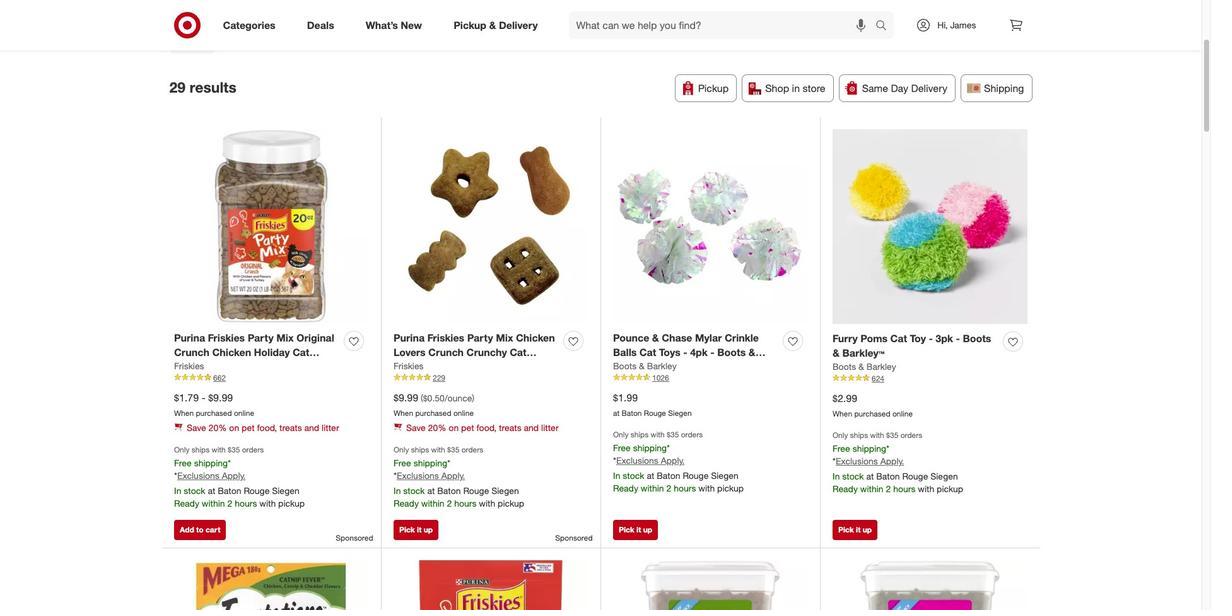 Task type: locate. For each thing, give the bounding box(es) containing it.
mix inside purina friskies party mix chicken lovers crunch crunchy cat treats - 20oz
[[496, 332, 513, 344]]

friskies up $1.79
[[174, 361, 204, 371]]

0 horizontal spatial 20%
[[209, 423, 227, 434]]

free shipping * * exclusions apply. in stock at  baton rouge siegen ready within 2 hours with pickup
[[174, 458, 305, 509], [394, 458, 524, 509]]

save for $1.79
[[187, 423, 206, 434]]

2 save from the left
[[406, 423, 426, 434]]

0 horizontal spatial purina
[[174, 332, 205, 344]]

2 pick it up from the left
[[619, 526, 652, 535]]

treats inside purina friskies party mix original crunch chicken holiday cat treats
[[174, 361, 203, 373]]

food, down '229' link on the bottom left
[[477, 423, 497, 434]]

online inside "$9.99 ( $0.50 /ounce ) when purchased online"
[[454, 409, 474, 418]]

2 purina from the left
[[394, 332, 425, 344]]

party up "crunchy"
[[467, 332, 493, 344]]

2 only ships with $35 orders from the left
[[394, 446, 483, 455]]

chicken
[[516, 332, 555, 344], [212, 346, 251, 359]]

2 treats from the left
[[394, 361, 423, 373]]

boots
[[963, 332, 991, 345], [718, 346, 746, 359], [613, 361, 637, 371], [833, 361, 856, 372]]

20%
[[209, 423, 227, 434], [428, 423, 446, 434]]

boots & barkley link up 624
[[833, 361, 896, 373]]

0 vertical spatial pickup
[[454, 19, 486, 31]]

boots & barkley up the 1026
[[613, 361, 677, 371]]

purina up $1.79
[[174, 332, 205, 344]]

pounce & chase mylar crinkle balls cat toys - 4pk - boots & barkley™
[[613, 332, 759, 373]]

clear all
[[222, 35, 259, 47]]

party for holiday
[[248, 332, 274, 344]]

1 horizontal spatial it
[[637, 526, 641, 535]]

online inside $2.99 when purchased online
[[893, 409, 913, 419]]

0 horizontal spatial treats
[[174, 361, 203, 373]]

2 mix from the left
[[496, 332, 513, 344]]

1 horizontal spatial online
[[454, 409, 474, 418]]

it
[[417, 526, 422, 535], [637, 526, 641, 535], [856, 526, 861, 535]]

toy
[[910, 332, 926, 345]]

only ships with $35 orders down $1.79 - $9.99 when purchased online at bottom
[[174, 446, 264, 455]]

1 horizontal spatial save 20% on pet food, treats and litter
[[406, 423, 559, 434]]

purchased down $1.79
[[196, 409, 232, 418]]

0 horizontal spatial on
[[229, 423, 239, 434]]

save 20% on pet food, treats and litter down )
[[406, 423, 559, 434]]

boots & barkley link for furry
[[833, 361, 896, 373]]

within
[[641, 484, 664, 494], [860, 484, 884, 495], [202, 499, 225, 509], [421, 499, 445, 509]]

purina friskies party mix chicken lovers crunch crunchy cat treats - 20oz image
[[394, 130, 588, 324], [394, 130, 588, 324]]

2 free shipping * * exclusions apply. in stock at  baton rouge siegen ready within 2 hours with pickup from the left
[[394, 458, 524, 509]]

only ships with $35 orders free shipping * * exclusions apply. in stock at  baton rouge siegen ready within 2 hours with pickup for $2.99
[[833, 431, 963, 495]]

purina up lovers
[[394, 332, 425, 344]]

rouge inside $1.99 at baton rouge siegen
[[644, 409, 666, 418]]

0 horizontal spatial litter
[[322, 423, 339, 434]]

1 crunch from the left
[[174, 346, 209, 359]]

boots down "furry"
[[833, 361, 856, 372]]

chicken up '229' link on the bottom left
[[516, 332, 555, 344]]

&
[[489, 19, 496, 31], [652, 332, 659, 344], [749, 346, 756, 359], [833, 347, 840, 360], [639, 361, 645, 371], [859, 361, 864, 372]]

store
[[803, 82, 826, 95]]

2 it from the left
[[637, 526, 641, 535]]

treats for purina friskies party mix original crunch chicken holiday cat treats
[[174, 361, 203, 373]]

1 free shipping * * exclusions apply. in stock at  baton rouge siegen ready within 2 hours with pickup from the left
[[174, 458, 305, 509]]

purina inside purina friskies party mix chicken lovers crunch crunchy cat treats - 20oz
[[394, 332, 425, 344]]

1 horizontal spatial free shipping * * exclusions apply. in stock at  baton rouge siegen ready within 2 hours with pickup
[[394, 458, 524, 509]]

$9.99 left the ( at left bottom
[[394, 392, 418, 404]]

ready
[[613, 484, 638, 494], [833, 484, 858, 495], [174, 499, 199, 509], [394, 499, 419, 509]]

james
[[950, 20, 976, 30]]

2 up from the left
[[643, 526, 652, 535]]

624 link
[[833, 373, 1028, 384]]

1 horizontal spatial pickup
[[698, 82, 729, 95]]

pounce
[[613, 332, 649, 344]]

2 horizontal spatial when
[[833, 409, 852, 419]]

2 $9.99 from the left
[[394, 392, 418, 404]]

pet for $9.99
[[242, 423, 255, 434]]

1 $9.99 from the left
[[208, 392, 233, 404]]

- right $1.79
[[202, 392, 205, 404]]

boots down balls
[[613, 361, 637, 371]]

pounce & chase mylar crinkle balls cat toys - 4pk - boots & barkley™ image
[[613, 130, 808, 324], [613, 130, 808, 324]]

on down /ounce
[[449, 423, 459, 434]]

ships down $2.99 when purchased online
[[850, 431, 868, 441]]

0 horizontal spatial purchased
[[196, 409, 232, 418]]

1 horizontal spatial on
[[449, 423, 459, 434]]

litter for purina friskies party mix chicken lovers crunch crunchy cat treats - 20oz
[[541, 423, 559, 434]]

2 save 20% on pet food, treats and litter from the left
[[406, 423, 559, 434]]

party inside purina friskies party mix original crunch chicken holiday cat treats
[[248, 332, 274, 344]]

in
[[792, 82, 800, 95]]

it for boots
[[637, 526, 641, 535]]

- left 4pk
[[683, 346, 688, 359]]

1 pick it up button from the left
[[394, 520, 439, 541]]

- right 4pk
[[711, 346, 715, 359]]

party for crunchy
[[467, 332, 493, 344]]

chicken up 662
[[212, 346, 251, 359]]

& inside pickup & delivery link
[[489, 19, 496, 31]]

1 food, from the left
[[257, 423, 277, 434]]

1 horizontal spatial only ships with $35 orders
[[394, 446, 483, 455]]

barkley for barkley™
[[867, 361, 896, 372]]

it for 20oz
[[417, 526, 422, 535]]

3 pick it up button from the left
[[833, 520, 878, 541]]

original
[[297, 332, 334, 344]]

2 pick from the left
[[619, 526, 635, 535]]

only ships with $35 orders for $9.99
[[174, 446, 264, 455]]

purchased down $0.50
[[415, 409, 451, 418]]

2 pick it up button from the left
[[613, 520, 658, 541]]

cat down "original"
[[293, 346, 309, 359]]

cat left 'toy'
[[891, 332, 907, 345]]

pet down $1.79 - $9.99 when purchased online at bottom
[[242, 423, 255, 434]]

2 pet from the left
[[461, 423, 474, 434]]

boots down crinkle
[[718, 346, 746, 359]]

1 horizontal spatial save
[[406, 423, 426, 434]]

1 horizontal spatial sponsored
[[555, 534, 593, 543]]

up for boots
[[643, 526, 652, 535]]

1 mix from the left
[[277, 332, 294, 344]]

$9.99 down 662
[[208, 392, 233, 404]]

friskies inside purina friskies party mix original crunch chicken holiday cat treats
[[208, 332, 245, 344]]

on down $1.79 - $9.99 when purchased online at bottom
[[229, 423, 239, 434]]

mix up "crunchy"
[[496, 332, 513, 344]]

1 pick it up from the left
[[399, 526, 433, 535]]

1 horizontal spatial chicken
[[516, 332, 555, 344]]

1 horizontal spatial up
[[643, 526, 652, 535]]

1 horizontal spatial boots & barkley
[[833, 361, 896, 372]]

lovers
[[394, 346, 426, 359]]

2 treats from the left
[[499, 423, 522, 434]]

0 horizontal spatial mix
[[277, 332, 294, 344]]

2
[[667, 484, 671, 494], [886, 484, 891, 495], [227, 499, 232, 509], [447, 499, 452, 509]]

3 it from the left
[[856, 526, 861, 535]]

$1.99 at baton rouge siegen
[[613, 392, 692, 418]]

friskies link down lovers
[[394, 360, 424, 373]]

friskies link
[[174, 360, 204, 373], [394, 360, 424, 373]]

0 horizontal spatial chicken
[[212, 346, 251, 359]]

0 vertical spatial chicken
[[516, 332, 555, 344]]

1 treats from the left
[[280, 423, 302, 434]]

apply.
[[661, 456, 685, 467], [881, 456, 904, 467], [222, 471, 246, 482], [441, 471, 465, 482]]

0 horizontal spatial friskies link
[[174, 360, 204, 373]]

party up holiday
[[248, 332, 274, 344]]

only down $1.79
[[174, 446, 190, 455]]

0 vertical spatial barkley™
[[843, 347, 885, 360]]

only ships with $35 orders
[[174, 446, 264, 455], [394, 446, 483, 455]]

1 horizontal spatial pick it up button
[[613, 520, 658, 541]]

2 horizontal spatial purchased
[[855, 409, 891, 419]]

0 horizontal spatial $9.99
[[208, 392, 233, 404]]

0 horizontal spatial pick it up
[[399, 526, 433, 535]]

cart
[[206, 526, 220, 535]]

20% down "$9.99 ( $0.50 /ounce ) when purchased online"
[[428, 423, 446, 434]]

online inside $1.79 - $9.99 when purchased online
[[234, 409, 254, 418]]

barkley up the 1026
[[647, 361, 677, 371]]

1 save from the left
[[187, 423, 206, 434]]

1 friskies link from the left
[[174, 360, 204, 373]]

2 horizontal spatial online
[[893, 409, 913, 419]]

treats
[[174, 361, 203, 373], [394, 361, 423, 373]]

2 friskies link from the left
[[394, 360, 424, 373]]

and for purina friskies party mix chicken lovers crunch crunchy cat treats - 20oz
[[524, 423, 539, 434]]

0 horizontal spatial barkley™
[[613, 361, 656, 373]]

2 20% from the left
[[428, 423, 446, 434]]

1 horizontal spatial friskies link
[[394, 360, 424, 373]]

mix for holiday
[[277, 332, 294, 344]]

shipping down "$9.99 ( $0.50 /ounce ) when purchased online"
[[414, 458, 447, 469]]

*
[[667, 443, 670, 453], [886, 443, 890, 454], [613, 456, 616, 467], [833, 456, 836, 467], [228, 458, 231, 469], [447, 458, 450, 469], [174, 471, 177, 482], [394, 471, 397, 482]]

1 purina from the left
[[174, 332, 205, 344]]

party inside purina friskies party mix chicken lovers crunch crunchy cat treats - 20oz
[[467, 332, 493, 344]]

2 and from the left
[[524, 423, 539, 434]]

online down 662 link
[[234, 409, 254, 418]]

purina for purina friskies party mix original crunch chicken holiday cat treats
[[174, 332, 205, 344]]

boots right 3pk
[[963, 332, 991, 345]]

-
[[929, 332, 933, 345], [956, 332, 960, 345], [683, 346, 688, 359], [711, 346, 715, 359], [426, 361, 430, 373], [202, 392, 205, 404]]

ships down $1.79 - $9.99 when purchased online at bottom
[[192, 446, 210, 455]]

pick
[[399, 526, 415, 535], [619, 526, 635, 535], [838, 526, 854, 535]]

0 horizontal spatial save 20% on pet food, treats and litter
[[187, 423, 339, 434]]

0 horizontal spatial only ships with $35 orders free shipping * * exclusions apply. in stock at  baton rouge siegen ready within 2 hours with pickup
[[613, 431, 744, 494]]

- left 229
[[426, 361, 430, 373]]

save for $9.99
[[406, 423, 426, 434]]

mix for crunchy
[[496, 332, 513, 344]]

3 pick it up from the left
[[838, 526, 872, 535]]

clear
[[222, 35, 246, 47]]

crunch inside purina friskies party mix original crunch chicken holiday cat treats
[[174, 346, 209, 359]]

0 horizontal spatial food,
[[257, 423, 277, 434]]

what's new link
[[355, 11, 438, 39]]

1 horizontal spatial treats
[[394, 361, 423, 373]]

food, down 662 link
[[257, 423, 277, 434]]

1 pet from the left
[[242, 423, 255, 434]]

pet down )
[[461, 423, 474, 434]]

purina inside purina friskies party mix original crunch chicken holiday cat treats
[[174, 332, 205, 344]]

search
[[870, 20, 901, 33]]

litter
[[322, 423, 339, 434], [541, 423, 559, 434]]

same
[[862, 82, 888, 95]]

1 horizontal spatial pet
[[461, 423, 474, 434]]

barkley™ down balls
[[613, 361, 656, 373]]

results
[[190, 78, 236, 96]]

1 horizontal spatial barkley™
[[843, 347, 885, 360]]

food,
[[257, 423, 277, 434], [477, 423, 497, 434]]

2 crunch from the left
[[428, 346, 464, 359]]

purchased down the $2.99 at right
[[855, 409, 891, 419]]

2 horizontal spatial up
[[863, 526, 872, 535]]

1 sponsored from the left
[[336, 534, 373, 543]]

1 on from the left
[[229, 423, 239, 434]]

2 horizontal spatial pick it up
[[838, 526, 872, 535]]

only down "$9.99 ( $0.50 /ounce ) when purchased online"
[[394, 446, 409, 455]]

friskies link up $1.79
[[174, 360, 204, 373]]

in
[[613, 471, 620, 482], [833, 472, 840, 482], [174, 486, 181, 497], [394, 486, 401, 497]]

purina for purina friskies party mix chicken lovers crunch crunchy cat treats - 20oz
[[394, 332, 425, 344]]

orders down $1.99 at baton rouge siegen in the right of the page
[[681, 431, 703, 440]]

barkley
[[647, 361, 677, 371], [867, 361, 896, 372]]

up
[[424, 526, 433, 535], [643, 526, 652, 535], [863, 526, 872, 535]]

0 horizontal spatial boots & barkley
[[613, 361, 677, 371]]

cat up 29
[[179, 35, 193, 45]]

orders down $2.99 when purchased online
[[901, 431, 923, 441]]

1 horizontal spatial crunch
[[428, 346, 464, 359]]

save down $1.79 - $9.99 when purchased online at bottom
[[187, 423, 206, 434]]

barkley up 624
[[867, 361, 896, 372]]

$9.99
[[208, 392, 233, 404], [394, 392, 418, 404]]

3 pick from the left
[[838, 526, 854, 535]]

pick it up for boots
[[619, 526, 652, 535]]

save down "$9.99 ( $0.50 /ounce ) when purchased online"
[[406, 423, 426, 434]]

2 party from the left
[[467, 332, 493, 344]]

mix inside purina friskies party mix original crunch chicken holiday cat treats
[[277, 332, 294, 344]]

boots & barkley up 624
[[833, 361, 896, 372]]

cat inside "furry poms cat toy - 3pk - boots & barkley™"
[[891, 332, 907, 345]]

0 horizontal spatial boots & barkley link
[[613, 360, 677, 373]]

pick for 20oz
[[399, 526, 415, 535]]

pick for boots
[[619, 526, 635, 535]]

treats down lovers
[[394, 361, 423, 373]]

& for pickup & delivery link
[[489, 19, 496, 31]]

friskies up 20oz on the bottom of page
[[427, 332, 464, 344]]

0 horizontal spatial up
[[424, 526, 433, 535]]

1 horizontal spatial purina
[[394, 332, 425, 344]]

siegen inside $1.99 at baton rouge siegen
[[668, 409, 692, 418]]

$35
[[667, 431, 679, 440], [887, 431, 899, 441], [228, 446, 240, 455], [447, 446, 460, 455]]

purina friskies party mix original crunch chicken holiday cat treats image
[[174, 130, 368, 324], [174, 130, 368, 324], [394, 561, 588, 611], [394, 561, 588, 611]]

- right 3pk
[[956, 332, 960, 345]]

treats inside purina friskies party mix chicken lovers crunch crunchy cat treats - 20oz
[[394, 361, 423, 373]]

0 horizontal spatial online
[[234, 409, 254, 418]]

0 horizontal spatial only ships with $35 orders
[[174, 446, 264, 455]]

1 horizontal spatial purchased
[[415, 409, 451, 418]]

1 vertical spatial barkley™
[[613, 361, 656, 373]]

$35 down $2.99 when purchased online
[[887, 431, 899, 441]]

1 horizontal spatial treats
[[499, 423, 522, 434]]

0 horizontal spatial pickup
[[454, 19, 486, 31]]

0 horizontal spatial delivery
[[499, 19, 538, 31]]

$1.79
[[174, 392, 199, 404]]

only ships with $35 orders free shipping * * exclusions apply. in stock at  baton rouge siegen ready within 2 hours with pickup
[[613, 431, 744, 494], [833, 431, 963, 495]]

shipping
[[633, 443, 667, 453], [853, 443, 886, 454], [194, 458, 228, 469], [414, 458, 447, 469]]

1 20% from the left
[[209, 423, 227, 434]]

$35 down $1.99 at baton rouge siegen in the right of the page
[[667, 431, 679, 440]]

1 horizontal spatial when
[[394, 409, 413, 418]]

0 vertical spatial delivery
[[499, 19, 538, 31]]

1 pick from the left
[[399, 526, 415, 535]]

at
[[613, 409, 620, 418], [647, 471, 655, 482], [867, 472, 874, 482], [208, 486, 215, 497], [427, 486, 435, 497]]

1 it from the left
[[417, 526, 422, 535]]

stock
[[623, 471, 645, 482], [842, 472, 864, 482], [184, 486, 205, 497], [403, 486, 425, 497]]

siegen
[[668, 409, 692, 418], [711, 471, 739, 482], [931, 472, 958, 482], [272, 486, 300, 497], [492, 486, 519, 497]]

1 horizontal spatial mix
[[496, 332, 513, 344]]

1 horizontal spatial boots & barkley link
[[833, 361, 896, 373]]

friskies down lovers
[[394, 361, 424, 371]]

temptations mixups chicken, catnip and cheese flavor crunchy adult cat treats image
[[174, 561, 368, 611], [174, 561, 368, 611], [613, 561, 808, 611], [613, 561, 808, 611]]

1 up from the left
[[424, 526, 433, 535]]

treats up $1.79
[[174, 361, 203, 373]]

crunch up $1.79
[[174, 346, 209, 359]]

$9.99 inside "$9.99 ( $0.50 /ounce ) when purchased online"
[[394, 392, 418, 404]]

boots & barkley link
[[613, 360, 677, 373], [833, 361, 896, 373]]

2 horizontal spatial pick it up button
[[833, 520, 878, 541]]

treats down 662 link
[[280, 423, 302, 434]]

1 horizontal spatial delivery
[[911, 82, 948, 95]]

& for boots & barkley "link" for furry
[[859, 361, 864, 372]]

1 horizontal spatial only ships with $35 orders free shipping * * exclusions apply. in stock at  baton rouge siegen ready within 2 hours with pickup
[[833, 431, 963, 495]]

on for $0.50
[[449, 423, 459, 434]]

2 on from the left
[[449, 423, 459, 434]]

hours
[[674, 484, 696, 494], [893, 484, 916, 495], [235, 499, 257, 509], [454, 499, 477, 509]]

when inside $2.99 when purchased online
[[833, 409, 852, 419]]

furry poms cat toy - 3pk - boots & barkley™ image
[[833, 130, 1028, 325], [833, 130, 1028, 325]]

pickup
[[717, 484, 744, 494], [937, 484, 963, 495], [278, 499, 305, 509], [498, 499, 524, 509]]

1 vertical spatial pickup
[[698, 82, 729, 95]]

0 horizontal spatial it
[[417, 526, 422, 535]]

2 litter from the left
[[541, 423, 559, 434]]

$35 down "$9.99 ( $0.50 /ounce ) when purchased online"
[[447, 446, 460, 455]]

1 litter from the left
[[322, 423, 339, 434]]

temptations blissful catnip flavor crunchy cat treats image
[[833, 561, 1028, 611], [833, 561, 1028, 611]]

1 horizontal spatial party
[[467, 332, 493, 344]]

purchased inside "$9.99 ( $0.50 /ounce ) when purchased online"
[[415, 409, 451, 418]]

1 horizontal spatial barkley
[[867, 361, 896, 372]]

online down /ounce
[[454, 409, 474, 418]]

only ships with $35 orders free shipping * * exclusions apply. in stock at  baton rouge siegen ready within 2 hours with pickup for $1.99
[[613, 431, 744, 494]]

2 horizontal spatial pick
[[838, 526, 854, 535]]

barkley™ down poms
[[843, 347, 885, 360]]

cat right "crunchy"
[[510, 346, 527, 359]]

2 sponsored from the left
[[555, 534, 593, 543]]

ships down $1.99 at baton rouge siegen in the right of the page
[[631, 431, 649, 440]]

pickup
[[454, 19, 486, 31], [698, 82, 729, 95]]

2 food, from the left
[[477, 423, 497, 434]]

1 treats from the left
[[174, 361, 203, 373]]

0 horizontal spatial party
[[248, 332, 274, 344]]

1 horizontal spatial and
[[524, 423, 539, 434]]

0 horizontal spatial pet
[[242, 423, 255, 434]]

sponsored
[[336, 534, 373, 543], [555, 534, 593, 543]]

ships
[[631, 431, 649, 440], [850, 431, 868, 441], [192, 446, 210, 455], [411, 446, 429, 455]]

1 vertical spatial chicken
[[212, 346, 251, 359]]

online down "624" link
[[893, 409, 913, 419]]

cat inside pounce & chase mylar crinkle balls cat toys - 4pk - boots & barkley™
[[640, 346, 656, 359]]

0 horizontal spatial pick it up button
[[394, 520, 439, 541]]

delivery inside button
[[911, 82, 948, 95]]

0 horizontal spatial save
[[187, 423, 206, 434]]

1 save 20% on pet food, treats and litter from the left
[[187, 423, 339, 434]]

0 horizontal spatial pick
[[399, 526, 415, 535]]

20% for $0.50
[[428, 423, 446, 434]]

boots & barkley link up the 1026
[[613, 360, 677, 373]]

cat left "toys"
[[640, 346, 656, 359]]

1 vertical spatial delivery
[[911, 82, 948, 95]]

when
[[174, 409, 194, 418], [394, 409, 413, 418], [833, 409, 852, 419]]

229 link
[[394, 373, 588, 384]]

0 horizontal spatial when
[[174, 409, 194, 418]]

free shipping * * exclusions apply. in stock at  baton rouge siegen ready within 2 hours with pickup for $0.50
[[394, 458, 524, 509]]

1 horizontal spatial pick it up
[[619, 526, 652, 535]]

1 horizontal spatial litter
[[541, 423, 559, 434]]

what's new
[[366, 19, 422, 31]]

party
[[248, 332, 274, 344], [467, 332, 493, 344]]

treats down '229' link on the bottom left
[[499, 423, 522, 434]]

1 party from the left
[[248, 332, 274, 344]]

barkley™ inside pounce & chase mylar crinkle balls cat toys - 4pk - boots & barkley™
[[613, 361, 656, 373]]

pet for $0.50
[[461, 423, 474, 434]]

only ships with $35 orders down "$9.99 ( $0.50 /ounce ) when purchased online"
[[394, 446, 483, 455]]

and
[[304, 423, 319, 434], [524, 423, 539, 434]]

1 horizontal spatial $9.99
[[394, 392, 418, 404]]

20% down $1.79 - $9.99 when purchased online at bottom
[[209, 423, 227, 434]]

treats for purina friskies party mix chicken lovers crunch crunchy cat treats - 20oz
[[394, 361, 423, 373]]

0 horizontal spatial treats
[[280, 423, 302, 434]]

1 only ships with $35 orders from the left
[[174, 446, 264, 455]]

pickup inside button
[[698, 82, 729, 95]]

0 horizontal spatial crunch
[[174, 346, 209, 359]]

save 20% on pet food, treats and litter down 662 link
[[187, 423, 339, 434]]

crunch up 20oz on the bottom of page
[[428, 346, 464, 359]]

friskies
[[208, 332, 245, 344], [427, 332, 464, 344], [174, 361, 204, 371], [394, 361, 424, 371]]

0 horizontal spatial sponsored
[[336, 534, 373, 543]]

0 horizontal spatial barkley
[[647, 361, 677, 371]]

1 horizontal spatial pick
[[619, 526, 635, 535]]

exclusions apply. button
[[616, 455, 685, 468], [836, 456, 904, 468], [177, 470, 246, 483], [397, 470, 465, 483]]

purina friskies party mix chicken lovers crunch crunchy cat treats - 20oz link
[[394, 331, 558, 373]]

mix up holiday
[[277, 332, 294, 344]]

friskies up 662
[[208, 332, 245, 344]]

0 horizontal spatial free shipping * * exclusions apply. in stock at  baton rouge siegen ready within 2 hours with pickup
[[174, 458, 305, 509]]

purchased inside $2.99 when purchased online
[[855, 409, 891, 419]]

orders down $1.79 - $9.99 when purchased online at bottom
[[242, 446, 264, 455]]

$0.50
[[423, 393, 445, 404]]

exclusions
[[616, 456, 659, 467], [836, 456, 878, 467], [177, 471, 219, 482], [397, 471, 439, 482]]

1 horizontal spatial 20%
[[428, 423, 446, 434]]

only
[[613, 431, 629, 440], [833, 431, 848, 441], [174, 446, 190, 455], [394, 446, 409, 455]]

purchased inside $1.79 - $9.99 when purchased online
[[196, 409, 232, 418]]

1 horizontal spatial food,
[[477, 423, 497, 434]]

1 and from the left
[[304, 423, 319, 434]]

0 horizontal spatial and
[[304, 423, 319, 434]]

barkley™
[[843, 347, 885, 360], [613, 361, 656, 373]]

2 horizontal spatial it
[[856, 526, 861, 535]]



Task type: describe. For each thing, give the bounding box(es) containing it.
food, for $0.50
[[477, 423, 497, 434]]

662 link
[[174, 373, 368, 384]]

crinkle
[[725, 332, 759, 344]]

mylar
[[695, 332, 722, 344]]

pickup button
[[675, 74, 737, 102]]

delivery for same day delivery
[[911, 82, 948, 95]]

shipping down $2.99 when purchased online
[[853, 443, 886, 454]]

new
[[401, 19, 422, 31]]

holiday
[[254, 346, 290, 359]]

on for $9.99
[[229, 423, 239, 434]]

1026
[[652, 373, 669, 383]]

1026 link
[[613, 373, 808, 384]]

free shipping * * exclusions apply. in stock at  baton rouge siegen ready within 2 hours with pickup for $9.99
[[174, 458, 305, 509]]

shipping down $1.99 at baton rouge siegen in the right of the page
[[633, 443, 667, 453]]

only down the $2.99 at right
[[833, 431, 848, 441]]

chase
[[662, 332, 692, 344]]

shop in store
[[765, 82, 826, 95]]

add
[[180, 526, 194, 535]]

20% for $9.99
[[209, 423, 227, 434]]

20oz
[[433, 361, 455, 373]]

and for purina friskies party mix original crunch chicken holiday cat treats
[[304, 423, 319, 434]]

$35 down $1.79 - $9.99 when purchased online at bottom
[[228, 446, 240, 455]]

boots inside "furry poms cat toy - 3pk - boots & barkley™"
[[963, 332, 991, 345]]

shipping down $1.79 - $9.99 when purchased online at bottom
[[194, 458, 228, 469]]

pickup & delivery link
[[443, 11, 554, 39]]

day
[[891, 82, 909, 95]]

pickup & delivery
[[454, 19, 538, 31]]

cat inside purina friskies party mix chicken lovers crunch crunchy cat treats - 20oz
[[510, 346, 527, 359]]

)
[[472, 393, 475, 404]]

exclusions apply. button for pounce & chase mylar crinkle balls cat toys - 4pk - boots & barkley™
[[616, 455, 685, 468]]

all
[[249, 35, 259, 47]]

categories
[[223, 19, 276, 31]]

balls
[[613, 346, 637, 359]]

at inside $1.99 at baton rouge siegen
[[613, 409, 620, 418]]

cat button
[[169, 26, 215, 54]]

662
[[213, 373, 226, 383]]

exclusions apply. button for furry poms cat toy - 3pk - boots & barkley™
[[836, 456, 904, 468]]

boots & barkley for pounce
[[613, 361, 677, 371]]

exclusions apply. button for purina friskies party mix chicken lovers crunch crunchy cat treats - 20oz
[[397, 470, 465, 483]]

$9.99 inside $1.79 - $9.99 when purchased online
[[208, 392, 233, 404]]

up for 20oz
[[424, 526, 433, 535]]

624
[[872, 374, 885, 383]]

chicken inside purina friskies party mix original crunch chicken holiday cat treats
[[212, 346, 251, 359]]

categories link
[[212, 11, 291, 39]]

pickup for pickup & delivery
[[454, 19, 486, 31]]

toys
[[659, 346, 681, 359]]

shop
[[765, 82, 789, 95]]

deals link
[[296, 11, 350, 39]]

$2.99
[[833, 392, 857, 405]]

add to cart button
[[174, 520, 226, 541]]

friskies link for purina friskies party mix chicken lovers crunch crunchy cat treats - 20oz
[[394, 360, 424, 373]]

& for pounce & chase mylar crinkle balls cat toys - 4pk - boots & barkley™ link
[[652, 332, 659, 344]]

only down $1.99
[[613, 431, 629, 440]]

to
[[196, 526, 204, 535]]

29 results
[[169, 78, 236, 96]]

boots & barkley for furry
[[833, 361, 896, 372]]

- inside purina friskies party mix chicken lovers crunch crunchy cat treats - 20oz
[[426, 361, 430, 373]]

barkley™ inside "furry poms cat toy - 3pk - boots & barkley™"
[[843, 347, 885, 360]]

sponsored for purina friskies party mix original crunch chicken holiday cat treats
[[336, 534, 373, 543]]

229
[[433, 373, 445, 383]]

baton inside $1.99 at baton rouge siegen
[[622, 409, 642, 418]]

crunchy
[[467, 346, 507, 359]]

3 up from the left
[[863, 526, 872, 535]]

$1.79 - $9.99 when purchased online
[[174, 392, 254, 418]]

hi,
[[938, 20, 948, 30]]

purina friskies party mix original crunch chicken holiday cat treats link
[[174, 331, 339, 373]]

furry poms cat toy - 3pk - boots & barkley™ link
[[833, 332, 998, 361]]

food, for $9.99
[[257, 423, 277, 434]]

What can we help you find? suggestions appear below search field
[[569, 11, 879, 39]]

& inside "furry poms cat toy - 3pk - boots & barkley™"
[[833, 347, 840, 360]]

pounce & chase mylar crinkle balls cat toys - 4pk - boots & barkley™ link
[[613, 331, 778, 373]]

cat inside purina friskies party mix original crunch chicken holiday cat treats
[[293, 346, 309, 359]]

friskies link for purina friskies party mix original crunch chicken holiday cat treats
[[174, 360, 204, 373]]

ships down "$9.99 ( $0.50 /ounce ) when purchased online"
[[411, 446, 429, 455]]

treats for $9.99
[[280, 423, 302, 434]]

save 20% on pet food, treats and litter for $0.50
[[406, 423, 559, 434]]

exclusions apply. button for purina friskies party mix original crunch chicken holiday cat treats
[[177, 470, 246, 483]]

clear all button
[[222, 34, 259, 48]]

pick it up button for boots
[[613, 520, 658, 541]]

litter for purina friskies party mix original crunch chicken holiday cat treats
[[322, 423, 339, 434]]

& for pounce's boots & barkley "link"
[[639, 361, 645, 371]]

shop in store button
[[742, 74, 834, 102]]

poms
[[861, 332, 888, 345]]

same day delivery button
[[839, 74, 956, 102]]

orders down )
[[462, 446, 483, 455]]

pick it up button for 20oz
[[394, 520, 439, 541]]

- inside $1.79 - $9.99 when purchased online
[[202, 392, 205, 404]]

chicken inside purina friskies party mix chicken lovers crunch crunchy cat treats - 20oz
[[516, 332, 555, 344]]

shipping button
[[961, 74, 1033, 102]]

furry
[[833, 332, 858, 345]]

$2.99 when purchased online
[[833, 392, 913, 419]]

deals
[[307, 19, 334, 31]]

pickup for pickup
[[698, 82, 729, 95]]

sponsored for purina friskies party mix chicken lovers crunch crunchy cat treats - 20oz
[[555, 534, 593, 543]]

barkley for 4pk
[[647, 361, 677, 371]]

friskies inside purina friskies party mix chicken lovers crunch crunchy cat treats - 20oz
[[427, 332, 464, 344]]

delivery for pickup & delivery
[[499, 19, 538, 31]]

3pk
[[936, 332, 953, 345]]

furry poms cat toy - 3pk - boots & barkley™
[[833, 332, 991, 360]]

crunch inside purina friskies party mix chicken lovers crunch crunchy cat treats - 20oz
[[428, 346, 464, 359]]

hi, james
[[938, 20, 976, 30]]

same day delivery
[[862, 82, 948, 95]]

search button
[[870, 11, 901, 42]]

boots inside pounce & chase mylar crinkle balls cat toys - 4pk - boots & barkley™
[[718, 346, 746, 359]]

29
[[169, 78, 186, 96]]

only ships with $35 orders for $0.50
[[394, 446, 483, 455]]

4pk
[[690, 346, 708, 359]]

what's
[[366, 19, 398, 31]]

shipping
[[984, 82, 1024, 95]]

/ounce
[[445, 393, 472, 404]]

treats for $0.50
[[499, 423, 522, 434]]

cat inside button
[[179, 35, 193, 45]]

add to cart
[[180, 526, 220, 535]]

when inside "$9.99 ( $0.50 /ounce ) when purchased online"
[[394, 409, 413, 418]]

- right 'toy'
[[929, 332, 933, 345]]

$1.99
[[613, 392, 638, 404]]

when inside $1.79 - $9.99 when purchased online
[[174, 409, 194, 418]]

purina friskies party mix chicken lovers crunch crunchy cat treats - 20oz
[[394, 332, 555, 373]]

save 20% on pet food, treats and litter for $9.99
[[187, 423, 339, 434]]

$9.99 ( $0.50 /ounce ) when purchased online
[[394, 392, 475, 418]]

boots & barkley link for pounce
[[613, 360, 677, 373]]

(
[[421, 393, 423, 404]]

pick it up for 20oz
[[399, 526, 433, 535]]

purina friskies party mix original crunch chicken holiday cat treats
[[174, 332, 334, 373]]



Task type: vqa. For each thing, say whether or not it's contained in the screenshot.
the right "it"
yes



